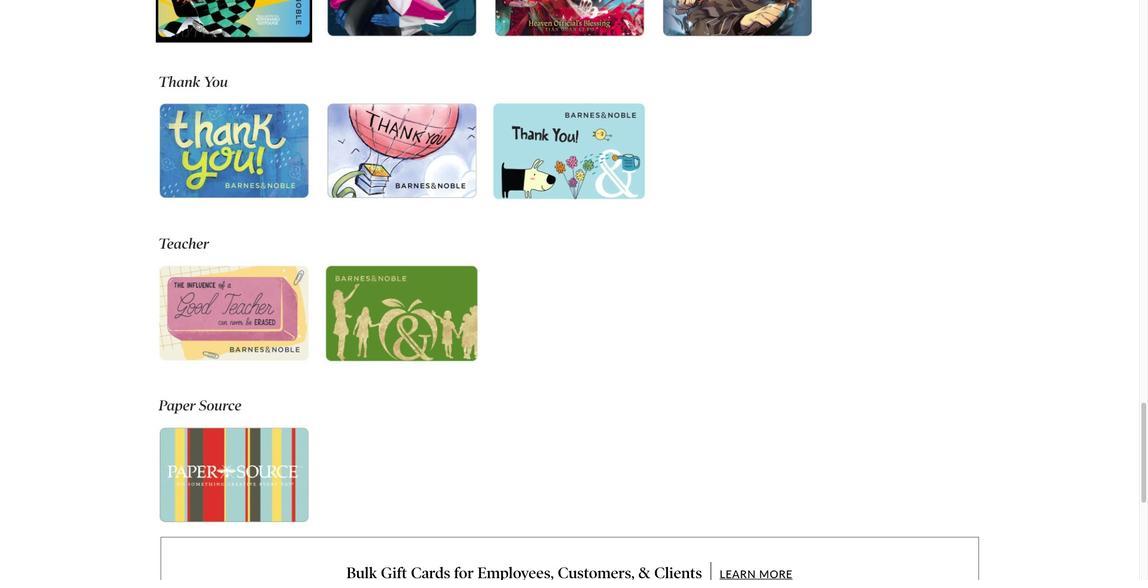 Task type: vqa. For each thing, say whether or not it's contained in the screenshot.
the leftmost $10
no



Task type: locate. For each thing, give the bounding box(es) containing it.
paper source
[[159, 397, 242, 415]]

lore olympus image
[[324, 0, 480, 40]]

demon slayer image
[[156, 0, 312, 42]]

thank you blue image
[[156, 100, 312, 202]]

teacher eraser image
[[156, 262, 312, 364]]



Task type: describe. For each thing, give the bounding box(es) containing it.
you
[[204, 73, 228, 90]]

kids thank you image
[[492, 100, 648, 204]]

paper source stripes image
[[156, 425, 312, 526]]

green for teacher image
[[324, 262, 480, 367]]

teacher
[[159, 235, 209, 252]]

thank you
[[159, 73, 228, 90]]

solo leveling image
[[660, 0, 816, 40]]

thank you balloon image
[[324, 100, 480, 202]]

paper
[[159, 397, 196, 415]]

thank
[[159, 73, 200, 90]]

source
[[199, 397, 242, 415]]

manga image
[[492, 0, 648, 40]]



